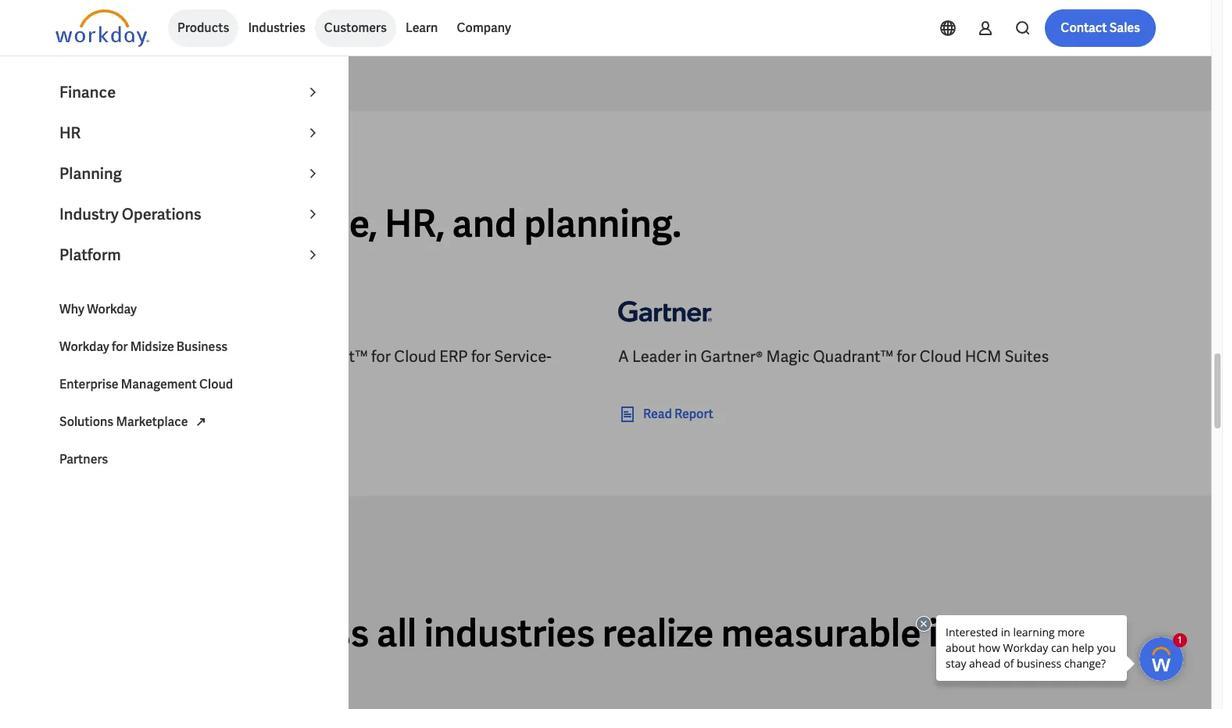Task type: locate. For each thing, give the bounding box(es) containing it.
0 vertical spatial read report link
[[619, 405, 714, 424]]

1 learn more from the left
[[75, 11, 140, 28]]

1 leader from the left
[[70, 347, 118, 367]]

quadrant™
[[288, 347, 368, 367], [814, 347, 894, 367]]

2023
[[138, 347, 172, 367]]

cloud down business
[[199, 376, 233, 393]]

finance,
[[242, 200, 378, 248]]

1 horizontal spatial gartner image
[[619, 290, 712, 334]]

2 learn more from the left
[[450, 11, 515, 28]]

0 horizontal spatial magic
[[241, 347, 284, 367]]

gartner image
[[56, 290, 149, 334], [619, 290, 712, 334]]

workday right why
[[87, 301, 137, 318]]

learn
[[75, 11, 108, 28], [450, 11, 483, 28], [406, 20, 438, 36]]

0 horizontal spatial learn
[[75, 11, 108, 28]]

a inside a leader in 2023 gartner® magic quadrant™ for cloud erp for service- centric enterprises
[[56, 347, 66, 367]]

learn more link up finance
[[75, 11, 140, 29]]

in for finance,
[[204, 200, 235, 248]]

learn more
[[75, 11, 140, 28], [450, 11, 515, 28]]

1 horizontal spatial leader
[[633, 347, 681, 367]]

operations
[[122, 204, 202, 224]]

1 horizontal spatial gartner®
[[701, 347, 763, 367]]

1 horizontal spatial magic
[[767, 347, 810, 367]]

1 horizontal spatial report
[[675, 406, 714, 423]]

learn more link right learn dropdown button
[[450, 11, 515, 29]]

1 horizontal spatial more
[[485, 11, 515, 28]]

why workday
[[59, 301, 137, 318]]

gartner®
[[175, 347, 238, 367], [701, 347, 763, 367]]

learn more right learn dropdown button
[[450, 11, 515, 28]]

0 horizontal spatial read
[[81, 428, 109, 445]]

in for gartner®
[[685, 347, 698, 367]]

read report link
[[619, 405, 714, 424], [56, 427, 151, 446]]

why
[[59, 301, 84, 318]]

leader inside a leader in 2023 gartner® magic quadrant™ for cloud erp for service- centric enterprises
[[70, 347, 118, 367]]

what analysts say
[[56, 162, 168, 176]]

0 vertical spatial read
[[644, 406, 672, 423]]

company button
[[448, 9, 521, 47]]

for left midsize on the left of page
[[112, 339, 128, 355]]

for
[[112, 339, 128, 355], [371, 347, 391, 367], [472, 347, 491, 367], [897, 347, 917, 367]]

2 magic from the left
[[767, 347, 810, 367]]

industry operations
[[59, 204, 202, 224]]

industries button
[[239, 9, 315, 47]]

realize
[[603, 610, 714, 658]]

1 quadrant™ from the left
[[288, 347, 368, 367]]

service-
[[494, 347, 552, 367]]

a leader in finance, hr, and planning.
[[56, 200, 682, 248]]

1 horizontal spatial read
[[644, 406, 672, 423]]

a leader in 2023 gartner® magic quadrant™ for cloud erp for service- centric enterprises
[[56, 347, 552, 389]]

report
[[675, 406, 714, 423], [112, 428, 151, 445]]

companies
[[56, 610, 249, 658]]

erp
[[440, 347, 468, 367]]

platform button
[[50, 235, 332, 275]]

hr button
[[50, 113, 332, 153]]

opens in a new tab image
[[191, 413, 210, 431]]

read
[[644, 406, 672, 423], [81, 428, 109, 445]]

industry operations button
[[50, 194, 332, 235]]

learn more link
[[75, 11, 140, 29], [450, 11, 515, 29]]

leader for a leader in gartner® magic quadrant™ for cloud hcm suites
[[633, 347, 681, 367]]

2 horizontal spatial cloud
[[920, 347, 962, 367]]

1 vertical spatial workday
[[59, 339, 109, 355]]

contact sales
[[1061, 20, 1141, 36]]

more
[[110, 11, 140, 28], [485, 11, 515, 28]]

partners
[[59, 451, 108, 468]]

what
[[56, 162, 88, 176]]

a leader in gartner® magic quadrant™ for cloud hcm suites
[[619, 347, 1050, 367]]

in inside a leader in 2023 gartner® magic quadrant™ for cloud erp for service- centric enterprises
[[122, 347, 135, 367]]

magic
[[241, 347, 284, 367], [767, 347, 810, 367]]

1 horizontal spatial learn
[[406, 20, 438, 36]]

learn right learn dropdown button
[[450, 11, 483, 28]]

finance button
[[50, 72, 332, 113]]

0 horizontal spatial in
[[122, 347, 135, 367]]

customers button
[[315, 9, 396, 47]]

0 horizontal spatial gartner®
[[175, 347, 238, 367]]

a
[[56, 200, 82, 248], [56, 347, 66, 367], [619, 347, 629, 367]]

learn inside dropdown button
[[406, 20, 438, 36]]

workday up centric
[[59, 339, 109, 355]]

2 horizontal spatial in
[[685, 347, 698, 367]]

partners link
[[50, 441, 332, 479]]

products
[[178, 20, 229, 36]]

cloud inside a leader in 2023 gartner® magic quadrant™ for cloud erp for service- centric enterprises
[[394, 347, 436, 367]]

learn left company
[[406, 20, 438, 36]]

company
[[457, 20, 511, 36]]

go to the homepage image
[[56, 9, 149, 47]]

0 horizontal spatial learn more link
[[75, 11, 140, 29]]

1 vertical spatial report
[[112, 428, 151, 445]]

solutions
[[59, 414, 114, 430]]

1 vertical spatial read report
[[81, 428, 151, 445]]

0 horizontal spatial more
[[110, 11, 140, 28]]

1 vertical spatial read report link
[[56, 427, 151, 446]]

in
[[204, 200, 235, 248], [122, 347, 135, 367], [685, 347, 698, 367]]

industry
[[59, 204, 119, 224]]

0 horizontal spatial learn more
[[75, 11, 140, 28]]

0 horizontal spatial read report link
[[56, 427, 151, 446]]

a for a leader in 2023 gartner® magic quadrant™ for cloud erp for service- centric enterprises
[[56, 347, 66, 367]]

magic inside a leader in 2023 gartner® magic quadrant™ for cloud erp for service- centric enterprises
[[241, 347, 284, 367]]

1 horizontal spatial cloud
[[394, 347, 436, 367]]

hr
[[59, 123, 81, 143]]

0 horizontal spatial leader
[[70, 347, 118, 367]]

0 horizontal spatial quadrant™
[[288, 347, 368, 367]]

2 gartner image from the left
[[619, 290, 712, 334]]

business
[[177, 339, 228, 355]]

1 more from the left
[[110, 11, 140, 28]]

1 gartner image from the left
[[56, 290, 149, 334]]

measurable
[[722, 610, 922, 658]]

leader
[[70, 347, 118, 367], [633, 347, 681, 367]]

1 horizontal spatial quadrant™
[[814, 347, 894, 367]]

read report
[[644, 406, 714, 423], [81, 428, 151, 445]]

more for 1st learn more link from left
[[110, 11, 140, 28]]

2 more from the left
[[485, 11, 515, 28]]

1 horizontal spatial read report link
[[619, 405, 714, 424]]

learn button
[[396, 9, 448, 47]]

learn up finance
[[75, 11, 108, 28]]

1 magic from the left
[[241, 347, 284, 367]]

customers
[[324, 20, 387, 36]]

0 horizontal spatial read report
[[81, 428, 151, 445]]

learn more up finance
[[75, 11, 140, 28]]

cloud
[[394, 347, 436, 367], [920, 347, 962, 367], [199, 376, 233, 393]]

marketplace
[[116, 414, 188, 430]]

for right erp
[[472, 347, 491, 367]]

2 leader from the left
[[633, 347, 681, 367]]

leader
[[89, 200, 196, 248]]

cloud left the hcm
[[920, 347, 962, 367]]

planning.
[[524, 200, 682, 248]]

1 horizontal spatial learn more link
[[450, 11, 515, 29]]

more for second learn more link
[[485, 11, 515, 28]]

1 gartner® from the left
[[175, 347, 238, 367]]

0 vertical spatial read report
[[644, 406, 714, 423]]

contact sales link
[[1046, 9, 1157, 47]]

gartner® inside a leader in 2023 gartner® magic quadrant™ for cloud erp for service- centric enterprises
[[175, 347, 238, 367]]

0 horizontal spatial gartner image
[[56, 290, 149, 334]]

why workday link
[[50, 291, 332, 328]]

enterprise management cloud
[[59, 376, 233, 393]]

1 horizontal spatial in
[[204, 200, 235, 248]]

1 horizontal spatial learn more
[[450, 11, 515, 28]]

workday
[[87, 301, 137, 318], [59, 339, 109, 355]]

cloud left erp
[[394, 347, 436, 367]]

solutions marketplace link
[[50, 404, 332, 441]]



Task type: vqa. For each thing, say whether or not it's contained in the screenshot.
CUSTOMERS Dropdown Button on the top left
yes



Task type: describe. For each thing, give the bounding box(es) containing it.
and
[[452, 200, 517, 248]]

enterprises
[[111, 369, 192, 389]]

impact.
[[929, 610, 1057, 658]]

a for a leader in finance, hr, and planning.
[[56, 200, 82, 248]]

companies across all industries realize measurable impact.
[[56, 610, 1057, 658]]

for left erp
[[371, 347, 391, 367]]

in for 2023
[[122, 347, 135, 367]]

management
[[121, 376, 197, 393]]

say
[[148, 162, 168, 176]]

enterprise management cloud link
[[50, 366, 332, 404]]

1 vertical spatial read
[[81, 428, 109, 445]]

quadrant™ inside a leader in 2023 gartner® magic quadrant™ for cloud erp for service- centric enterprises
[[288, 347, 368, 367]]

gartner image for 2023
[[56, 290, 149, 334]]

planning button
[[50, 153, 332, 194]]

read report link for a leader in gartner® magic quadrant™ for cloud hcm suites
[[619, 405, 714, 424]]

finance
[[59, 82, 116, 102]]

read report link for a leader in 2023 gartner® magic quadrant™ for cloud erp for service- centric enterprises
[[56, 427, 151, 446]]

across
[[256, 610, 369, 658]]

workday for midsize business
[[59, 339, 228, 355]]

midsize
[[130, 339, 174, 355]]

gartner image for gartner®
[[619, 290, 712, 334]]

centric
[[56, 369, 108, 389]]

suites
[[1005, 347, 1050, 367]]

learn more for 1st learn more link from left
[[75, 11, 140, 28]]

industries
[[424, 610, 595, 658]]

hr,
[[385, 200, 445, 248]]

solutions marketplace
[[59, 414, 188, 430]]

0 vertical spatial report
[[675, 406, 714, 423]]

for left the hcm
[[897, 347, 917, 367]]

analysts
[[90, 162, 146, 176]]

2 quadrant™ from the left
[[814, 347, 894, 367]]

a for a leader in gartner® magic quadrant™ for cloud hcm suites
[[619, 347, 629, 367]]

hcm
[[966, 347, 1002, 367]]

all
[[377, 610, 417, 658]]

0 horizontal spatial cloud
[[199, 376, 233, 393]]

1 horizontal spatial read report
[[644, 406, 714, 423]]

sales
[[1110, 20, 1141, 36]]

leader for a leader in 2023 gartner® magic quadrant™ for cloud erp for service- centric enterprises
[[70, 347, 118, 367]]

industries
[[248, 20, 306, 36]]

0 horizontal spatial report
[[112, 428, 151, 445]]

products button
[[168, 9, 239, 47]]

0 vertical spatial workday
[[87, 301, 137, 318]]

2 learn more link from the left
[[450, 11, 515, 29]]

learn more for second learn more link
[[450, 11, 515, 28]]

planning
[[59, 163, 122, 184]]

enterprise
[[59, 376, 119, 393]]

2 gartner® from the left
[[701, 347, 763, 367]]

1 learn more link from the left
[[75, 11, 140, 29]]

2 horizontal spatial learn
[[450, 11, 483, 28]]

workday for midsize business link
[[50, 328, 332, 366]]

platform
[[59, 245, 121, 265]]

contact
[[1061, 20, 1108, 36]]



